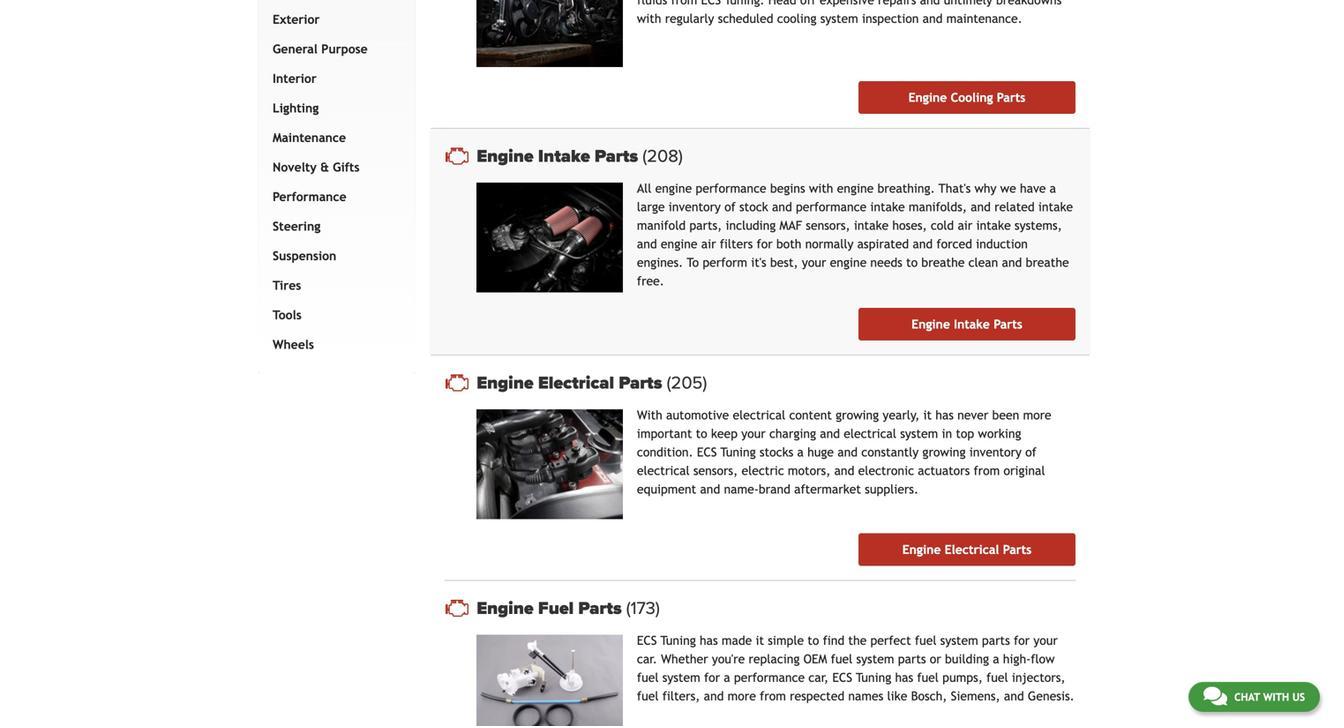 Task type: describe. For each thing, give the bounding box(es) containing it.
ecs tuning has made it simple to find the perfect fuel system parts for your car. whether you're replacing oem fuel system parts or building a high-flow fuel system for a performance car, ecs tuning has fuel pumps, fuel injectors, fuel filters, and more from respected names like bosch, siemens, and genesis.
[[637, 634, 1075, 704]]

constantly
[[862, 445, 919, 459]]

cold
[[931, 218, 954, 233]]

to
[[687, 256, 699, 270]]

engine cooling parts
[[909, 90, 1026, 105]]

novelty
[[273, 160, 317, 174]]

electronic
[[859, 464, 915, 478]]

and down induction
[[1002, 256, 1022, 270]]

chat with us
[[1235, 691, 1306, 704]]

free.
[[637, 274, 665, 288]]

engine cooling parts link
[[859, 81, 1076, 114]]

0 horizontal spatial air
[[702, 237, 716, 251]]

more inside "ecs tuning has made it simple to find the perfect fuel system parts for your car. whether you're replacing oem fuel system parts or building a high-flow fuel system for a performance car, ecs tuning has fuel pumps, fuel injectors, fuel filters, and more from respected names like bosch, siemens, and genesis."
[[728, 689, 756, 704]]

we
[[1001, 181, 1017, 196]]

both
[[777, 237, 802, 251]]

engine up to on the top of the page
[[661, 237, 698, 251]]

intake up induction
[[977, 218, 1011, 233]]

1 vertical spatial engine intake parts link
[[859, 308, 1076, 341]]

perfect
[[871, 634, 912, 648]]

engine for bottom engine electrical parts link
[[903, 543, 941, 557]]

tools
[[273, 308, 302, 322]]

motors,
[[788, 464, 831, 478]]

condition.
[[637, 445, 693, 459]]

engine fuel parts thumbnail image image
[[477, 635, 623, 726]]

top
[[956, 427, 975, 441]]

important
[[637, 427, 692, 441]]

been
[[993, 408, 1020, 422]]

novelty & gifts link
[[269, 153, 397, 182]]

interior
[[273, 71, 317, 85]]

forced
[[937, 237, 973, 251]]

1 vertical spatial has
[[700, 634, 718, 648]]

parts for engine fuel parts link
[[579, 598, 622, 619]]

engine electrical parts thumbnail image image
[[477, 410, 623, 519]]

system down perfect
[[857, 652, 895, 666]]

0 vertical spatial engine electrical parts link
[[477, 373, 1076, 394]]

with automotive electrical content growing yearly, it has never been more important to keep your charging and electrical system in top working condition. ecs tuning stocks a huge and constantly growing inventory of electrical sensors, electric motors, and electronic actuators from original equipment and name-brand aftermarket suppliers.
[[637, 408, 1052, 497]]

more inside with automotive electrical content growing yearly, it has never been more important to keep your charging and electrical system in top working condition. ecs tuning stocks a huge and constantly growing inventory of electrical sensors, electric motors, and electronic actuators from original equipment and name-brand aftermarket suppliers.
[[1023, 408, 1052, 422]]

in
[[942, 427, 953, 441]]

and up the 'huge'
[[820, 427, 840, 441]]

engine left breathing.
[[837, 181, 874, 196]]

general purpose link
[[269, 34, 397, 64]]

2 vertical spatial electrical
[[637, 464, 690, 478]]

wheels link
[[269, 330, 397, 360]]

engine for engine fuel parts link
[[477, 598, 534, 619]]

0 horizontal spatial tuning
[[661, 634, 696, 648]]

1 vertical spatial engine electrical parts link
[[859, 534, 1076, 566]]

normally
[[806, 237, 854, 251]]

like
[[888, 689, 908, 704]]

working
[[978, 427, 1022, 441]]

find
[[823, 634, 845, 648]]

tires link
[[269, 271, 397, 300]]

flow
[[1031, 652, 1055, 666]]

fuel up bosch,
[[917, 671, 939, 685]]

aftermarket
[[795, 482, 861, 497]]

parts for the top engine electrical parts link
[[619, 373, 662, 394]]

car.
[[637, 652, 658, 666]]

2 horizontal spatial electrical
[[844, 427, 897, 441]]

wheels
[[273, 337, 314, 352]]

electric
[[742, 464, 784, 478]]

car,
[[809, 671, 829, 685]]

stocks
[[760, 445, 794, 459]]

of inside all engine performance begins with engine breathing. that's why we have a large inventory of stock and performance intake manifolds, and related intake manifold parts, including maf sensors, intake hoses, cold air intake systems, and engine air filters for both normally aspirated and forced induction engines. to perform it's best, your engine needs to breathe clean and breathe free.
[[725, 200, 736, 214]]

1 horizontal spatial has
[[895, 671, 914, 685]]

that's
[[939, 181, 971, 196]]

lighting link
[[269, 93, 397, 123]]

tuning inside with automotive electrical content growing yearly, it has never been more important to keep your charging and electrical system in top working condition. ecs tuning stocks a huge and constantly growing inventory of electrical sensors, electric motors, and electronic actuators from original equipment and name-brand aftermarket suppliers.
[[721, 445, 756, 459]]

filters
[[720, 237, 753, 251]]

electrical for the top engine electrical parts link
[[538, 373, 614, 394]]

a left high-
[[993, 652, 1000, 666]]

stock
[[740, 200, 769, 214]]

cooling
[[951, 90, 994, 105]]

made
[[722, 634, 752, 648]]

and down hoses,
[[913, 237, 933, 251]]

sensors, inside all engine performance begins with engine breathing. that's why we have a large inventory of stock and performance intake manifolds, and related intake manifold parts, including maf sensors, intake hoses, cold air intake systems, and engine air filters for both normally aspirated and forced induction engines. to perform it's best, your engine needs to breathe clean and breathe free.
[[806, 218, 851, 233]]

with inside chat with us 'link'
[[1264, 691, 1290, 704]]

tires
[[273, 278, 301, 292]]

all
[[637, 181, 652, 196]]

2 vertical spatial for
[[704, 671, 720, 685]]

with inside all engine performance begins with engine breathing. that's why we have a large inventory of stock and performance intake manifolds, and related intake manifold parts, including maf sensors, intake hoses, cold air intake systems, and engine air filters for both normally aspirated and forced induction engines. to perform it's best, your engine needs to breathe clean and breathe free.
[[809, 181, 834, 196]]

aspirated
[[858, 237, 909, 251]]

steering
[[273, 219, 321, 233]]

engine electrical parts for bottom engine electrical parts link
[[903, 543, 1032, 557]]

genesis.
[[1028, 689, 1075, 704]]

maintenance
[[273, 130, 346, 145]]

and down begins
[[772, 200, 792, 214]]

including
[[726, 218, 776, 233]]

replacing
[[749, 652, 800, 666]]

or
[[930, 652, 942, 666]]

gifts
[[333, 160, 360, 174]]

1 horizontal spatial growing
[[923, 445, 966, 459]]

chat
[[1235, 691, 1261, 704]]

you're
[[712, 652, 745, 666]]

clean
[[969, 256, 999, 270]]

names
[[849, 689, 884, 704]]

parts down the clean
[[994, 317, 1023, 331]]

exterior
[[273, 12, 320, 26]]

hoses,
[[893, 218, 927, 233]]

a inside all engine performance begins with engine breathing. that's why we have a large inventory of stock and performance intake manifolds, and related intake manifold parts, including maf sensors, intake hoses, cold air intake systems, and engine air filters for both normally aspirated and forced induction engines. to perform it's best, your engine needs to breathe clean and breathe free.
[[1050, 181, 1057, 196]]

general
[[273, 42, 318, 56]]

engine electrical parts for the top engine electrical parts link
[[477, 373, 667, 394]]

general purpose
[[273, 42, 368, 56]]

engines.
[[637, 256, 683, 270]]

your for engine fuel parts
[[1034, 634, 1058, 648]]

suppliers.
[[865, 482, 919, 497]]

to inside all engine performance begins with engine breathing. that's why we have a large inventory of stock and performance intake manifolds, and related intake manifold parts, including maf sensors, intake hoses, cold air intake systems, and engine air filters for both normally aspirated and forced induction engines. to perform it's best, your engine needs to breathe clean and breathe free.
[[907, 256, 918, 270]]

a inside with automotive electrical content growing yearly, it has never been more important to keep your charging and electrical system in top working condition. ecs tuning stocks a huge and constantly growing inventory of electrical sensors, electric motors, and electronic actuators from original equipment and name-brand aftermarket suppliers.
[[798, 445, 804, 459]]

related
[[995, 200, 1035, 214]]

ecs inside with automotive electrical content growing yearly, it has never been more important to keep your charging and electrical system in top working condition. ecs tuning stocks a huge and constantly growing inventory of electrical sensors, electric motors, and electronic actuators from original equipment and name-brand aftermarket suppliers.
[[697, 445, 717, 459]]

oem
[[804, 652, 828, 666]]

0 vertical spatial growing
[[836, 408, 879, 422]]

engine cooling parts thumbnail image image
[[477, 0, 623, 67]]

name-
[[724, 482, 759, 497]]

exterior link
[[269, 5, 397, 34]]

for inside all engine performance begins with engine breathing. that's why we have a large inventory of stock and performance intake manifolds, and related intake manifold parts, including maf sensors, intake hoses, cold air intake systems, and engine air filters for both normally aspirated and forced induction engines. to perform it's best, your engine needs to breathe clean and breathe free.
[[757, 237, 773, 251]]

why
[[975, 181, 997, 196]]

fuel down high-
[[987, 671, 1009, 685]]

keep
[[711, 427, 738, 441]]

needs
[[871, 256, 903, 270]]

and right filters, on the bottom
[[704, 689, 724, 704]]

best,
[[771, 256, 799, 270]]



Task type: locate. For each thing, give the bounding box(es) containing it.
system up building
[[941, 634, 979, 648]]

performance
[[273, 190, 347, 204]]

to up oem
[[808, 634, 819, 648]]

0 vertical spatial air
[[958, 218, 973, 233]]

your up "flow"
[[1034, 634, 1058, 648]]

growing up the actuators
[[923, 445, 966, 459]]

1 horizontal spatial your
[[802, 256, 827, 270]]

performance inside "ecs tuning has made it simple to find the perfect fuel system parts for your car. whether you're replacing oem fuel system parts or building a high-flow fuel system for a performance car, ecs tuning has fuel pumps, fuel injectors, fuel filters, and more from respected names like bosch, siemens, and genesis."
[[734, 671, 805, 685]]

maintenance link
[[269, 123, 397, 153]]

more right the been at bottom right
[[1023, 408, 1052, 422]]

pumps,
[[943, 671, 983, 685]]

sensors, inside with automotive electrical content growing yearly, it has never been more important to keep your charging and electrical system in top working condition. ecs tuning stocks a huge and constantly growing inventory of electrical sensors, electric motors, and electronic actuators from original equipment and name-brand aftermarket suppliers.
[[694, 464, 738, 478]]

engine fuel parts link
[[477, 598, 1076, 619]]

fuel down find
[[831, 652, 853, 666]]

systems,
[[1015, 218, 1063, 233]]

0 horizontal spatial your
[[742, 427, 766, 441]]

more down you're on the right bottom of page
[[728, 689, 756, 704]]

engine electrical parts down the actuators
[[903, 543, 1032, 557]]

engine
[[656, 181, 692, 196], [837, 181, 874, 196], [661, 237, 698, 251], [830, 256, 867, 270]]

a down charging
[[798, 445, 804, 459]]

fuel
[[915, 634, 937, 648], [831, 652, 853, 666], [637, 671, 659, 685], [917, 671, 939, 685], [987, 671, 1009, 685], [637, 689, 659, 704]]

actuators
[[918, 464, 970, 478]]

fuel left filters, on the bottom
[[637, 689, 659, 704]]

parts down "original"
[[1003, 543, 1032, 557]]

have
[[1020, 181, 1046, 196]]

1 horizontal spatial electrical
[[733, 408, 786, 422]]

engine for engine cooling parts link
[[909, 90, 947, 105]]

parts for engine cooling parts link
[[997, 90, 1026, 105]]

tools link
[[269, 300, 397, 330]]

engine intake parts thumbnail image image
[[477, 183, 623, 293]]

performance up normally on the top right of page
[[796, 200, 867, 214]]

breathe down "forced"
[[922, 256, 965, 270]]

0 vertical spatial has
[[936, 408, 954, 422]]

with right begins
[[809, 181, 834, 196]]

parts right cooling
[[997, 90, 1026, 105]]

has up like
[[895, 671, 914, 685]]

inventory inside with automotive electrical content growing yearly, it has never been more important to keep your charging and electrical system in top working condition. ecs tuning stocks a huge and constantly growing inventory of electrical sensors, electric motors, and electronic actuators from original equipment and name-brand aftermarket suppliers.
[[970, 445, 1022, 459]]

1 vertical spatial tuning
[[661, 634, 696, 648]]

from left "original"
[[974, 464, 1000, 478]]

your
[[802, 256, 827, 270], [742, 427, 766, 441], [1034, 634, 1058, 648]]

intake
[[871, 200, 905, 214], [1039, 200, 1074, 214], [854, 218, 889, 233], [977, 218, 1011, 233]]

intake down breathing.
[[871, 200, 905, 214]]

engine electrical parts link
[[477, 373, 1076, 394], [859, 534, 1076, 566]]

0 horizontal spatial growing
[[836, 408, 879, 422]]

0 vertical spatial electrical
[[538, 373, 614, 394]]

0 vertical spatial with
[[809, 181, 834, 196]]

engine electrical parts up engine electrical parts thumbnail image
[[477, 373, 667, 394]]

0 vertical spatial electrical
[[733, 408, 786, 422]]

respected
[[790, 689, 845, 704]]

inventory up 'parts,'
[[669, 200, 721, 214]]

for
[[757, 237, 773, 251], [1014, 634, 1030, 648], [704, 671, 720, 685]]

1 vertical spatial it
[[756, 634, 764, 648]]

intake
[[538, 146, 590, 167], [954, 317, 990, 331]]

1 horizontal spatial inventory
[[970, 445, 1022, 459]]

0 vertical spatial it
[[924, 408, 932, 422]]

1 vertical spatial intake
[[954, 317, 990, 331]]

for up high-
[[1014, 634, 1030, 648]]

your down normally on the top right of page
[[802, 256, 827, 270]]

1 horizontal spatial breathe
[[1026, 256, 1070, 270]]

2 vertical spatial performance
[[734, 671, 805, 685]]

0 vertical spatial engine intake parts
[[477, 146, 643, 167]]

0 horizontal spatial electrical
[[538, 373, 614, 394]]

tuning down keep
[[721, 445, 756, 459]]

siemens,
[[951, 689, 1001, 704]]

2 horizontal spatial for
[[1014, 634, 1030, 648]]

it right yearly,
[[924, 408, 932, 422]]

1 breathe from the left
[[922, 256, 965, 270]]

0 horizontal spatial has
[[700, 634, 718, 648]]

intake up aspirated
[[854, 218, 889, 233]]

your inside with automotive electrical content growing yearly, it has never been more important to keep your charging and electrical system in top working condition. ecs tuning stocks a huge and constantly growing inventory of electrical sensors, electric motors, and electronic actuators from original equipment and name-brand aftermarket suppliers.
[[742, 427, 766, 441]]

lighting
[[273, 101, 319, 115]]

and right the 'huge'
[[838, 445, 858, 459]]

for down you're on the right bottom of page
[[704, 671, 720, 685]]

begins
[[770, 181, 806, 196]]

2 breathe from the left
[[1026, 256, 1070, 270]]

0 vertical spatial of
[[725, 200, 736, 214]]

and left 'name-'
[[700, 482, 721, 497]]

2 vertical spatial your
[[1034, 634, 1058, 648]]

performance up stock
[[696, 181, 767, 196]]

electrical
[[733, 408, 786, 422], [844, 427, 897, 441], [637, 464, 690, 478]]

to inside with automotive electrical content growing yearly, it has never been more important to keep your charging and electrical system in top working condition. ecs tuning stocks a huge and constantly growing inventory of electrical sensors, electric motors, and electronic actuators from original equipment and name-brand aftermarket suppliers.
[[696, 427, 708, 441]]

engine intake parts down the clean
[[912, 317, 1023, 331]]

1 vertical spatial for
[[1014, 634, 1030, 648]]

2 horizontal spatial your
[[1034, 634, 1058, 648]]

engine electrical parts link up content
[[477, 373, 1076, 394]]

and down why
[[971, 200, 991, 214]]

0 vertical spatial for
[[757, 237, 773, 251]]

0 vertical spatial your
[[802, 256, 827, 270]]

manifold
[[637, 218, 686, 233]]

suspension
[[273, 249, 337, 263]]

parts right fuel
[[579, 598, 622, 619]]

0 vertical spatial inventory
[[669, 200, 721, 214]]

1 horizontal spatial for
[[757, 237, 773, 251]]

1 vertical spatial electrical
[[945, 543, 1000, 557]]

0 vertical spatial to
[[907, 256, 918, 270]]

parts up all
[[595, 146, 638, 167]]

0 horizontal spatial intake
[[538, 146, 590, 167]]

inventory down working
[[970, 445, 1022, 459]]

1 horizontal spatial electrical
[[945, 543, 1000, 557]]

maf
[[780, 218, 802, 233]]

electrical down condition.
[[637, 464, 690, 478]]

inventory inside all engine performance begins with engine breathing. that's why we have a large inventory of stock and performance intake manifolds, and related intake manifold parts, including maf sensors, intake hoses, cold air intake systems, and engine air filters for both normally aspirated and forced induction engines. to perform it's best, your engine needs to breathe clean and breathe free.
[[669, 200, 721, 214]]

never
[[958, 408, 989, 422]]

whether
[[661, 652, 708, 666]]

1 horizontal spatial it
[[924, 408, 932, 422]]

0 vertical spatial engine electrical parts
[[477, 373, 667, 394]]

1 vertical spatial air
[[702, 237, 716, 251]]

your inside "ecs tuning has made it simple to find the perfect fuel system parts for your car. whether you're replacing oem fuel system parts or building a high-flow fuel system for a performance car, ecs tuning has fuel pumps, fuel injectors, fuel filters, and more from respected names like bosch, siemens, and genesis."
[[1034, 634, 1058, 648]]

interior link
[[269, 64, 397, 93]]

1 horizontal spatial from
[[974, 464, 1000, 478]]

1 vertical spatial parts
[[898, 652, 926, 666]]

0 vertical spatial parts
[[982, 634, 1010, 648]]

of
[[725, 200, 736, 214], [1026, 445, 1037, 459]]

0 vertical spatial engine intake parts link
[[477, 146, 1076, 167]]

2 horizontal spatial tuning
[[856, 671, 892, 685]]

purpose
[[321, 42, 368, 56]]

1 horizontal spatial to
[[808, 634, 819, 648]]

0 horizontal spatial to
[[696, 427, 708, 441]]

2 horizontal spatial ecs
[[833, 671, 853, 685]]

0 vertical spatial sensors,
[[806, 218, 851, 233]]

0 horizontal spatial more
[[728, 689, 756, 704]]

ecs
[[697, 445, 717, 459], [637, 634, 657, 648], [833, 671, 853, 685]]

tuning
[[721, 445, 756, 459], [661, 634, 696, 648], [856, 671, 892, 685]]

1 horizontal spatial ecs
[[697, 445, 717, 459]]

and up engines.
[[637, 237, 657, 251]]

ecs down keep
[[697, 445, 717, 459]]

tuning up names
[[856, 671, 892, 685]]

engine intake parts up engine intake parts thumbnail image
[[477, 146, 643, 167]]

electrical up charging
[[733, 408, 786, 422]]

0 vertical spatial more
[[1023, 408, 1052, 422]]

and down injectors,
[[1004, 689, 1025, 704]]

your right keep
[[742, 427, 766, 441]]

fuel
[[538, 598, 574, 619]]

your inside all engine performance begins with engine breathing. that's why we have a large inventory of stock and performance intake manifolds, and related intake manifold parts, including maf sensors, intake hoses, cold air intake systems, and engine air filters for both normally aspirated and forced induction engines. to perform it's best, your engine needs to breathe clean and breathe free.
[[802, 256, 827, 270]]

1 vertical spatial ecs
[[637, 634, 657, 648]]

engine for the top engine electrical parts link
[[477, 373, 534, 394]]

electrical
[[538, 373, 614, 394], [945, 543, 1000, 557]]

us
[[1293, 691, 1306, 704]]

1 horizontal spatial of
[[1026, 445, 1037, 459]]

electrical for bottom engine electrical parts link
[[945, 543, 1000, 557]]

intake up engine intake parts thumbnail image
[[538, 146, 590, 167]]

intake up 'systems,'
[[1039, 200, 1074, 214]]

parts up the with
[[619, 373, 662, 394]]

ecs up car.
[[637, 634, 657, 648]]

sensors, up normally on the top right of page
[[806, 218, 851, 233]]

0 horizontal spatial parts
[[898, 652, 926, 666]]

to right needs
[[907, 256, 918, 270]]

it inside with automotive electrical content growing yearly, it has never been more important to keep your charging and electrical system in top working condition. ecs tuning stocks a huge and constantly growing inventory of electrical sensors, electric motors, and electronic actuators from original equipment and name-brand aftermarket suppliers.
[[924, 408, 932, 422]]

2 vertical spatial ecs
[[833, 671, 853, 685]]

1 vertical spatial engine intake parts
[[912, 317, 1023, 331]]

to down automotive
[[696, 427, 708, 441]]

engine intake parts link down the clean
[[859, 308, 1076, 341]]

engine down normally on the top right of page
[[830, 256, 867, 270]]

0 horizontal spatial for
[[704, 671, 720, 685]]

with
[[637, 408, 663, 422]]

from inside with automotive electrical content growing yearly, it has never been more important to keep your charging and electrical system in top working condition. ecs tuning stocks a huge and constantly growing inventory of electrical sensors, electric motors, and electronic actuators from original equipment and name-brand aftermarket suppliers.
[[974, 464, 1000, 478]]

2 vertical spatial has
[[895, 671, 914, 685]]

0 horizontal spatial electrical
[[637, 464, 690, 478]]

engine fuel parts
[[477, 598, 627, 619]]

with left us
[[1264, 691, 1290, 704]]

perform
[[703, 256, 748, 270]]

2 vertical spatial to
[[808, 634, 819, 648]]

1 horizontal spatial engine intake parts
[[912, 317, 1023, 331]]

original
[[1004, 464, 1046, 478]]

0 vertical spatial from
[[974, 464, 1000, 478]]

all engine performance begins with engine breathing. that's why we have a large inventory of stock and performance intake manifolds, and related intake manifold parts, including maf sensors, intake hoses, cold air intake systems, and engine air filters for both normally aspirated and forced induction engines. to perform it's best, your engine needs to breathe clean and breathe free.
[[637, 181, 1074, 288]]

1 horizontal spatial air
[[958, 218, 973, 233]]

2 vertical spatial tuning
[[856, 671, 892, 685]]

air
[[958, 218, 973, 233], [702, 237, 716, 251]]

1 horizontal spatial tuning
[[721, 445, 756, 459]]

engine up large on the top of page
[[656, 181, 692, 196]]

0 vertical spatial tuning
[[721, 445, 756, 459]]

2 horizontal spatial has
[[936, 408, 954, 422]]

1 horizontal spatial sensors,
[[806, 218, 851, 233]]

1 vertical spatial your
[[742, 427, 766, 441]]

1 vertical spatial performance
[[796, 200, 867, 214]]

breathe
[[922, 256, 965, 270], [1026, 256, 1070, 270]]

1 vertical spatial with
[[1264, 691, 1290, 704]]

bosch,
[[911, 689, 947, 704]]

engine electrical parts
[[477, 373, 667, 394], [903, 543, 1032, 557]]

0 horizontal spatial from
[[760, 689, 786, 704]]

performance link
[[269, 182, 397, 212]]

electrical up engine electrical parts thumbnail image
[[538, 373, 614, 394]]

simple
[[768, 634, 804, 648]]

content
[[790, 408, 832, 422]]

parts up high-
[[982, 634, 1010, 648]]

automotive
[[666, 408, 729, 422]]

0 horizontal spatial it
[[756, 634, 764, 648]]

the
[[849, 634, 867, 648]]

a
[[1050, 181, 1057, 196], [798, 445, 804, 459], [993, 652, 1000, 666], [724, 671, 731, 685]]

engine
[[909, 90, 947, 105], [477, 146, 534, 167], [912, 317, 951, 331], [477, 373, 534, 394], [903, 543, 941, 557], [477, 598, 534, 619]]

air up "forced"
[[958, 218, 973, 233]]

electrical up constantly
[[844, 427, 897, 441]]

2 horizontal spatial to
[[907, 256, 918, 270]]

from inside "ecs tuning has made it simple to find the perfect fuel system parts for your car. whether you're replacing oem fuel system parts or building a high-flow fuel system for a performance car, ecs tuning has fuel pumps, fuel injectors, fuel filters, and more from respected names like bosch, siemens, and genesis."
[[760, 689, 786, 704]]

novelty & gifts
[[273, 160, 360, 174]]

system inside with automotive electrical content growing yearly, it has never been more important to keep your charging and electrical system in top working condition. ecs tuning stocks a huge and constantly growing inventory of electrical sensors, electric motors, and electronic actuators from original equipment and name-brand aftermarket suppliers.
[[901, 427, 939, 441]]

0 horizontal spatial inventory
[[669, 200, 721, 214]]

ecs right the car, at the bottom right of page
[[833, 671, 853, 685]]

of up "original"
[[1026, 445, 1037, 459]]

has up the in
[[936, 408, 954, 422]]

comments image
[[1204, 686, 1228, 707]]

0 horizontal spatial ecs
[[637, 634, 657, 648]]

intake down the clean
[[954, 317, 990, 331]]

sensors, up 'name-'
[[694, 464, 738, 478]]

0 horizontal spatial of
[[725, 200, 736, 214]]

fuel up 'or'
[[915, 634, 937, 648]]

tuning up whether at the bottom
[[661, 634, 696, 648]]

1 horizontal spatial engine electrical parts
[[903, 543, 1032, 557]]

performance down the replacing
[[734, 671, 805, 685]]

0 horizontal spatial engine intake parts
[[477, 146, 643, 167]]

it inside "ecs tuning has made it simple to find the perfect fuel system parts for your car. whether you're replacing oem fuel system parts or building a high-flow fuel system for a performance car, ecs tuning has fuel pumps, fuel injectors, fuel filters, and more from respected names like bosch, siemens, and genesis."
[[756, 634, 764, 648]]

engine electrical parts link down the actuators
[[859, 534, 1076, 566]]

1 vertical spatial growing
[[923, 445, 966, 459]]

0 vertical spatial intake
[[538, 146, 590, 167]]

your for engine electrical parts
[[742, 427, 766, 441]]

growing left yearly,
[[836, 408, 879, 422]]

equipment
[[637, 482, 697, 497]]

charging
[[770, 427, 817, 441]]

engine intake parts link up begins
[[477, 146, 1076, 167]]

a down you're on the right bottom of page
[[724, 671, 731, 685]]

parts,
[[690, 218, 722, 233]]

electrical down the actuators
[[945, 543, 1000, 557]]

air down 'parts,'
[[702, 237, 716, 251]]

of inside with automotive electrical content growing yearly, it has never been more important to keep your charging and electrical system in top working condition. ecs tuning stocks a huge and constantly growing inventory of electrical sensors, electric motors, and electronic actuators from original equipment and name-brand aftermarket suppliers.
[[1026, 445, 1037, 459]]

fuel down car.
[[637, 671, 659, 685]]

huge
[[808, 445, 834, 459]]

to inside "ecs tuning has made it simple to find the perfect fuel system parts for your car. whether you're replacing oem fuel system parts or building a high-flow fuel system for a performance car, ecs tuning has fuel pumps, fuel injectors, fuel filters, and more from respected names like bosch, siemens, and genesis."
[[808, 634, 819, 648]]

and
[[772, 200, 792, 214], [971, 200, 991, 214], [637, 237, 657, 251], [913, 237, 933, 251], [1002, 256, 1022, 270], [820, 427, 840, 441], [838, 445, 858, 459], [835, 464, 855, 478], [700, 482, 721, 497], [704, 689, 724, 704], [1004, 689, 1025, 704]]

0 horizontal spatial with
[[809, 181, 834, 196]]

1 vertical spatial from
[[760, 689, 786, 704]]

system down yearly,
[[901, 427, 939, 441]]

and up aftermarket
[[835, 464, 855, 478]]

1 horizontal spatial intake
[[954, 317, 990, 331]]

&
[[320, 160, 329, 174]]

system up filters, on the bottom
[[663, 671, 701, 685]]

1 horizontal spatial parts
[[982, 634, 1010, 648]]

1 horizontal spatial more
[[1023, 408, 1052, 422]]

1 vertical spatial engine electrical parts
[[903, 543, 1032, 557]]

1 vertical spatial to
[[696, 427, 708, 441]]

chat with us link
[[1189, 682, 1321, 712]]

0 horizontal spatial breathe
[[922, 256, 965, 270]]

building
[[945, 652, 990, 666]]

from down the replacing
[[760, 689, 786, 704]]

has up you're on the right bottom of page
[[700, 634, 718, 648]]

of left stock
[[725, 200, 736, 214]]

for up it's
[[757, 237, 773, 251]]

sensors,
[[806, 218, 851, 233], [694, 464, 738, 478]]

breathe down 'systems,'
[[1026, 256, 1070, 270]]

parts for bottom engine electrical parts link
[[1003, 543, 1032, 557]]

1 vertical spatial of
[[1026, 445, 1037, 459]]

0 vertical spatial performance
[[696, 181, 767, 196]]

injectors,
[[1012, 671, 1066, 685]]

0 vertical spatial ecs
[[697, 445, 717, 459]]

a right have on the top of page
[[1050, 181, 1057, 196]]

has inside with automotive electrical content growing yearly, it has never been more important to keep your charging and electrical system in top working condition. ecs tuning stocks a huge and constantly growing inventory of electrical sensors, electric motors, and electronic actuators from original equipment and name-brand aftermarket suppliers.
[[936, 408, 954, 422]]

1 vertical spatial sensors,
[[694, 464, 738, 478]]

it right made
[[756, 634, 764, 648]]

parts left 'or'
[[898, 652, 926, 666]]



Task type: vqa. For each thing, say whether or not it's contained in the screenshot.
ECS Tuning image
no



